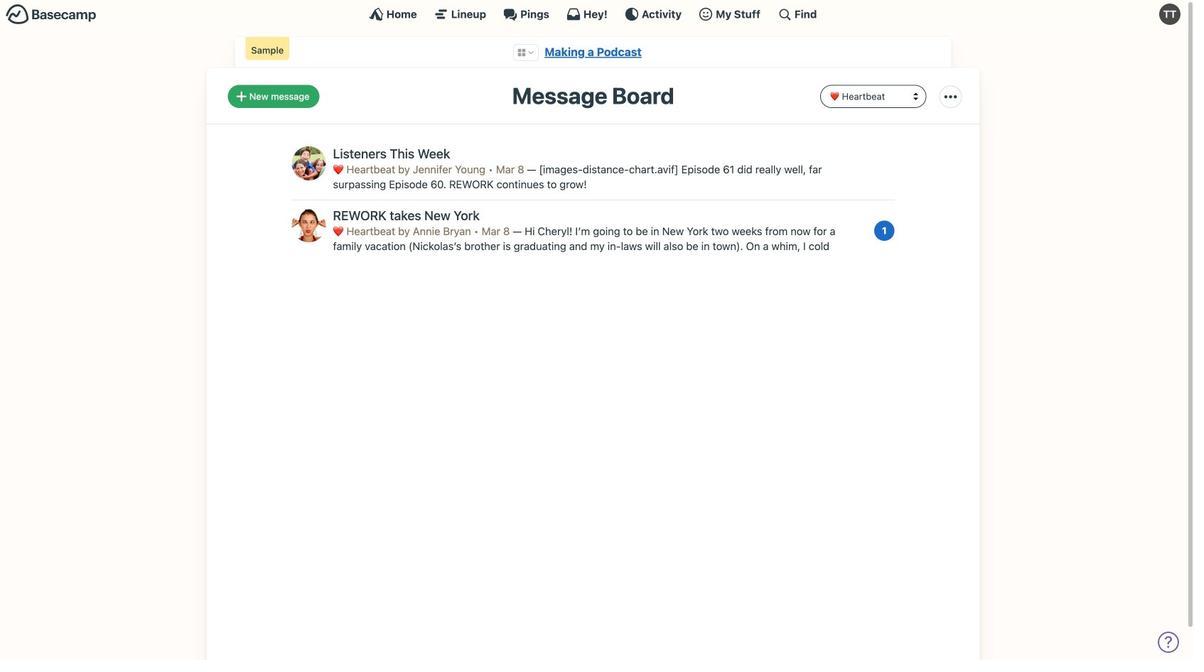 Task type: describe. For each thing, give the bounding box(es) containing it.
breadcrumb element
[[235, 37, 952, 68]]

keyboard shortcut: ⌘ + / image
[[778, 7, 792, 21]]

main element
[[0, 0, 1187, 28]]

terry turtle image
[[1159, 4, 1181, 25]]

mar 8 element for 'jennifer young' icon
[[496, 163, 524, 175]]



Task type: locate. For each thing, give the bounding box(es) containing it.
1 vertical spatial mar 8 element
[[482, 225, 510, 237]]

mar 8 element
[[496, 163, 524, 175], [482, 225, 510, 237]]

0 vertical spatial mar 8 element
[[496, 163, 524, 175]]

switch accounts image
[[6, 4, 97, 26]]

annie bryan image
[[292, 208, 326, 242]]

mar 8 element for annie bryan icon
[[482, 225, 510, 237]]

jennifer young image
[[292, 146, 326, 180]]



Task type: vqa. For each thing, say whether or not it's contained in the screenshot.
bottom upcoming
no



